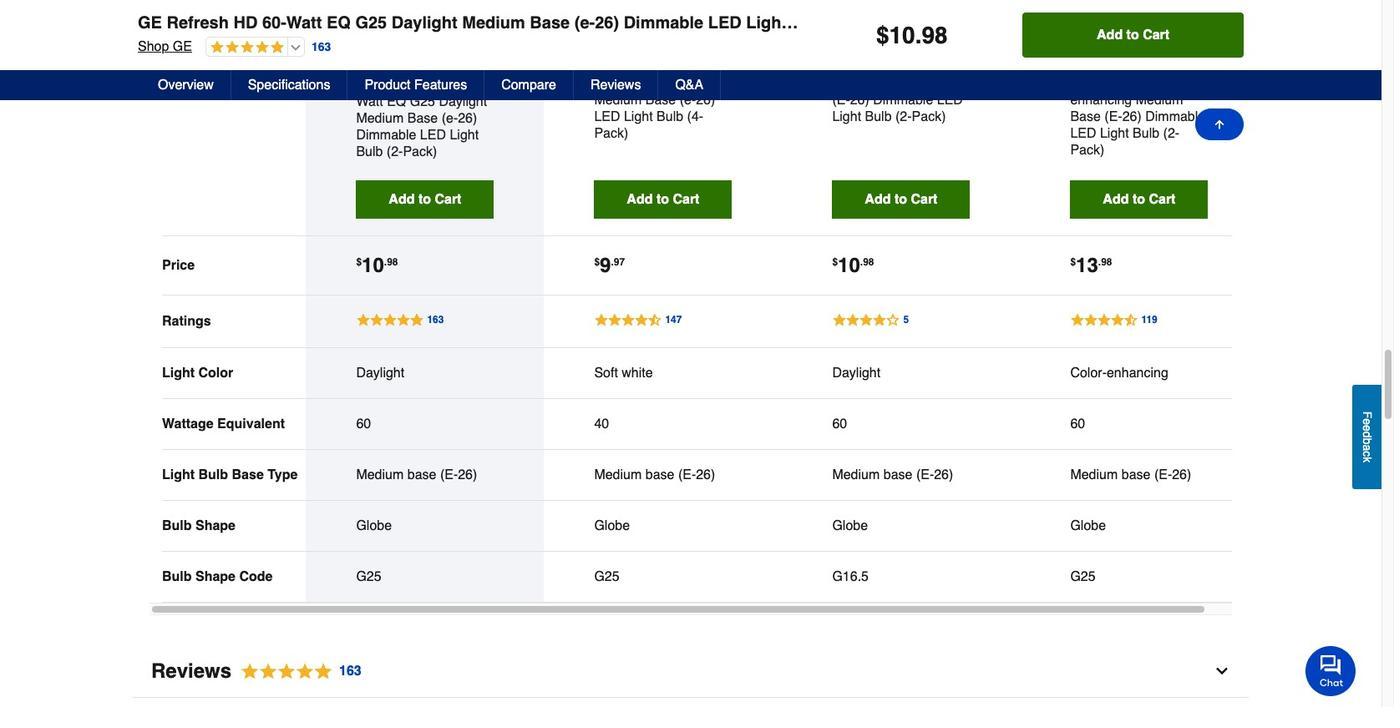 Task type: describe. For each thing, give the bounding box(es) containing it.
globe for 2nd globe cell
[[594, 519, 630, 534]]

eq inside the 60-watt eq g16.5 daylight medium base (e-26) dimmable led light bulb (2-pack)
[[906, 59, 925, 74]]

pack) inside the 60-watt eq g16.5 daylight medium base (e-26) dimmable led light bulb (2-pack)
[[912, 109, 946, 124]]

g25 inside refresh hd 60- watt eq g25 daylight medium base (e-26) dimmable led light bulb (2-pack)
[[410, 94, 435, 109]]

shape for bulb shape
[[196, 519, 236, 534]]

0 horizontal spatial 163
[[312, 40, 331, 53]]

shop ge
[[138, 39, 192, 54]]

40-
[[654, 59, 673, 74]]

$ 13 . 98
[[1071, 254, 1113, 277]]

reviews button
[[574, 70, 659, 100]]

led inside refresh hd 60- watt eq g25 daylight medium base (e-26) dimmable led light bulb (2-pack)
[[420, 128, 446, 143]]

1 e from the top
[[1361, 419, 1375, 426]]

reveal
[[1094, 59, 1135, 74]]

26) inside the 60-watt eq g16.5 daylight medium base (e-26) dimmable led light bulb (2-pack)
[[850, 93, 870, 108]]

ge for refresh hd 60- watt eq g25 daylight medium base (e-26) dimmable led light bulb (2-pack)
[[356, 77, 376, 93]]

dimmable inside reveal hd 60-watt eq g25 color- enhancing medium base (e-26) dimmable led light bulb (2- pack)
[[1146, 109, 1206, 124]]

soft white cell
[[594, 365, 732, 382]]

medium inside reveal hd 60-watt eq g25 color- enhancing medium base (e-26) dimmable led light bulb (2- pack)
[[1136, 93, 1184, 108]]

bulb shape code
[[162, 570, 273, 585]]

enhancing inside 'cell'
[[1107, 366, 1169, 381]]

globe for 1st globe cell
[[356, 519, 392, 534]]

chevron down image
[[1214, 663, 1231, 680]]

light inside refresh hd 60- watt eq g25 daylight medium base (e-26) dimmable led light bulb (2-pack)
[[450, 128, 479, 143]]

0 vertical spatial (e-
[[575, 13, 595, 33]]

watt inside the 60-watt eq g16.5 daylight medium base (e-26) dimmable led light bulb (2-pack)
[[875, 59, 902, 74]]

g16.5 cell
[[833, 569, 971, 586]]

60- inside the 60-watt eq g16.5 daylight medium base (e-26) dimmable led light bulb (2-pack)
[[856, 59, 875, 74]]

3 60 from the left
[[1071, 417, 1086, 432]]

daylight inside refresh hd 60- watt eq g25 daylight medium base (e-26) dimmable led light bulb (2-pack)
[[439, 94, 487, 109]]

overview button
[[141, 70, 231, 100]]

f e e d b a c k
[[1361, 412, 1375, 463]]

3 medium base (e-26) cell from the left
[[833, 467, 971, 484]]

features
[[414, 78, 467, 93]]

color- inside reveal hd 60-watt eq g25 color- enhancing medium base (e-26) dimmable led light bulb (2- pack)
[[1123, 76, 1159, 91]]

soft white
[[594, 366, 653, 381]]

base inside refresh hd 60- watt eq g25 daylight medium base (e-26) dimmable led light bulb (2-pack)
[[408, 111, 438, 126]]

ge refresh hd 60-watt eq g25 daylight medium base (e-26) dimmable led light bulb (2-pack)
[[138, 13, 899, 33]]

98 inside $ 13 . 98
[[1102, 256, 1113, 268]]

0 vertical spatial 4.8 stars image
[[206, 40, 284, 56]]

2 horizontal spatial $ 10 . 98
[[877, 22, 948, 48]]

light inside reveal hd 60-watt eq g25 color- enhancing medium base (e-26) dimmable led light bulb (2- pack)
[[1101, 126, 1130, 141]]

d
[[1361, 432, 1375, 439]]

. inside "$ 9 . 97"
[[611, 256, 614, 268]]

base for third medium base (e-26) cell from the left
[[884, 468, 913, 483]]

1 horizontal spatial 163
[[339, 664, 362, 679]]

q&a
[[676, 78, 704, 93]]

add for basic 40-watt eq g25 soft white medium base (e-26) led light bulb (4- pack)
[[627, 192, 653, 207]]

eq inside reveal hd 60-watt eq g25 color- enhancing medium base (e-26) dimmable led light bulb (2- pack)
[[1071, 76, 1090, 91]]

basic
[[618, 59, 650, 74]]

led inside the 60-watt eq g16.5 daylight medium base (e-26) dimmable led light bulb (2-pack)
[[937, 93, 963, 108]]

pack) inside refresh hd 60- watt eq g25 daylight medium base (e-26) dimmable led light bulb (2-pack)
[[403, 144, 437, 159]]

(e- for basic 40-watt eq g25 soft white medium base (e-26) led light bulb (4- pack)
[[680, 93, 696, 108]]

watt inside refresh hd 60- watt eq g25 daylight medium base (e-26) dimmable led light bulb (2-pack)
[[356, 94, 383, 109]]

add to cart button for reveal hd 60-watt eq g25 color- enhancing medium base (e-26) dimmable led light bulb (2- pack)
[[1071, 180, 1209, 219]]

color-enhancing
[[1071, 366, 1169, 381]]

2 e from the top
[[1361, 426, 1375, 432]]

40 cell
[[594, 416, 732, 433]]

medium base (e-26) for fourth medium base (e-26) cell from right
[[356, 468, 477, 483]]

97
[[614, 256, 625, 268]]

reveal hd 60-watt eq g25 color- enhancing medium base (e-26) dimmable led light bulb (2- pack)
[[1071, 59, 1209, 158]]

pack) inside basic 40-watt eq g25 soft white medium base (e-26) led light bulb (4- pack)
[[594, 126, 629, 141]]

code
[[239, 570, 273, 585]]

3 globe cell from the left
[[833, 518, 971, 535]]

0 horizontal spatial refresh
[[167, 13, 229, 33]]

26) inside refresh hd 60- watt eq g25 daylight medium base (e-26) dimmable led light bulb (2-pack)
[[458, 111, 477, 126]]

dimmable inside the 60-watt eq g16.5 daylight medium base (e-26) dimmable led light bulb (2-pack)
[[874, 93, 934, 108]]

ratings
[[162, 314, 211, 329]]

dimmable inside refresh hd 60- watt eq g25 daylight medium base (e-26) dimmable led light bulb (2-pack)
[[356, 128, 416, 143]]

color- inside 'cell'
[[1071, 366, 1107, 381]]

0 horizontal spatial hd
[[234, 13, 258, 33]]

a
[[1361, 445, 1375, 452]]

base inside the 60-watt eq g16.5 daylight medium base (e-26) dimmable led light bulb (2-pack)
[[936, 76, 966, 91]]

0 horizontal spatial $ 10 . 98
[[356, 254, 398, 277]]

product
[[365, 78, 411, 93]]

type
[[268, 468, 298, 483]]

daylight inside the 60-watt eq g16.5 daylight medium base (e-26) dimmable led light bulb (2-pack)
[[833, 76, 881, 91]]

equivalent
[[217, 417, 285, 432]]

base for third medium base (e-26) cell from right
[[646, 468, 675, 483]]

(e- inside the 60-watt eq g16.5 daylight medium base (e-26) dimmable led light bulb (2-pack)
[[833, 93, 850, 108]]

product features button
[[348, 70, 485, 100]]

overview
[[158, 78, 214, 93]]

color-enhancing cell
[[1071, 365, 1209, 382]]

compare
[[502, 78, 557, 93]]

$ inside $ 13 . 98
[[1071, 256, 1076, 268]]

to for reveal hd 60-watt eq g25 color- enhancing medium base (e-26) dimmable led light bulb (2- pack)
[[1133, 192, 1146, 207]]

40
[[594, 417, 609, 432]]

product features
[[365, 78, 467, 93]]

cart for 60-watt eq g16.5 daylight medium base (e-26) dimmable led light bulb (2-pack)
[[911, 192, 938, 207]]

2 horizontal spatial 10
[[890, 22, 916, 48]]

(4-
[[687, 109, 704, 124]]

wattage
[[162, 417, 214, 432]]

refresh inside refresh hd 60- watt eq g25 daylight medium base (e-26) dimmable led light bulb (2-pack)
[[379, 77, 426, 93]]

. inside $ 13 . 98
[[1099, 256, 1102, 268]]



Task type: vqa. For each thing, say whether or not it's contained in the screenshot.


Task type: locate. For each thing, give the bounding box(es) containing it.
shape up bulb shape code
[[196, 519, 236, 534]]

2 base from the left
[[646, 468, 675, 483]]

white
[[622, 366, 653, 381]]

medium base (e-26) cell
[[356, 467, 494, 484], [594, 467, 732, 484], [833, 467, 971, 484], [1071, 467, 1209, 484]]

(e- for refresh hd 60- watt eq g25 daylight medium base (e-26) dimmable led light bulb (2-pack)
[[442, 111, 458, 126]]

1 horizontal spatial $ 10 . 98
[[833, 254, 875, 277]]

1 vertical spatial enhancing
[[1107, 366, 1169, 381]]

medium base (e-26) for third medium base (e-26) cell from right
[[594, 468, 716, 483]]

1 horizontal spatial 60 cell
[[833, 416, 971, 433]]

2 medium base (e-26) from the left
[[594, 468, 716, 483]]

4 medium base (e-26) from the left
[[1071, 468, 1192, 483]]

ge
[[138, 13, 162, 33], [173, 39, 192, 54], [594, 59, 614, 74], [833, 59, 852, 74], [1071, 59, 1090, 74], [356, 77, 376, 93]]

0 horizontal spatial color-
[[1071, 366, 1107, 381]]

base inside basic 40-watt eq g25 soft white medium base (e-26) led light bulb (4- pack)
[[646, 93, 676, 108]]

add to cart for 60-watt eq g16.5 daylight medium base (e-26) dimmable led light bulb (2-pack)
[[865, 192, 938, 207]]

1 vertical spatial soft
[[594, 366, 618, 381]]

globe cell
[[356, 518, 494, 535], [594, 518, 732, 535], [833, 518, 971, 535], [1071, 518, 1209, 535]]

bulb inside reveal hd 60-watt eq g25 color- enhancing medium base (e-26) dimmable led light bulb (2- pack)
[[1133, 126, 1160, 141]]

price
[[162, 258, 195, 273]]

2 horizontal spatial g25 cell
[[1071, 569, 1209, 586]]

ge for reveal hd 60-watt eq g25 color- enhancing medium base (e-26) dimmable led light bulb (2- pack)
[[1071, 59, 1090, 74]]

hd inside reveal hd 60-watt eq g25 color- enhancing medium base (e-26) dimmable led light bulb (2- pack)
[[1139, 59, 1158, 74]]

shape for bulb shape code
[[196, 570, 236, 585]]

add to cart
[[1097, 28, 1170, 43], [389, 192, 462, 207], [627, 192, 700, 207], [865, 192, 938, 207], [1103, 192, 1176, 207]]

hd right product
[[430, 77, 449, 93]]

13
[[1076, 254, 1099, 277]]

4.8 stars image containing 163
[[232, 661, 362, 683]]

4 medium base (e-26) cell from the left
[[1071, 467, 1209, 484]]

g16.5 inside g16.5 cell
[[833, 570, 869, 585]]

3 g25 cell from the left
[[1071, 569, 1209, 586]]

light color
[[162, 366, 233, 381]]

9
[[600, 254, 611, 277]]

2 globe from the left
[[594, 519, 630, 534]]

60-
[[262, 13, 287, 33], [856, 59, 875, 74], [1162, 59, 1182, 74], [453, 77, 472, 93]]

add to cart button for basic 40-watt eq g25 soft white medium base (e-26) led light bulb (4- pack)
[[594, 180, 732, 219]]

2 60 cell from the left
[[833, 416, 971, 433]]

1 vertical spatial hd
[[1139, 59, 1158, 74]]

(e-
[[575, 13, 595, 33], [680, 93, 696, 108], [442, 111, 458, 126]]

.
[[916, 22, 922, 48], [384, 256, 387, 268], [611, 256, 614, 268], [861, 256, 863, 268], [1099, 256, 1102, 268]]

to for 60-watt eq g16.5 daylight medium base (e-26) dimmable led light bulb (2-pack)
[[895, 192, 908, 207]]

1 vertical spatial shape
[[196, 570, 236, 585]]

refresh hd 60- watt eq g25 daylight medium base (e-26) dimmable led light bulb (2-pack)
[[356, 77, 487, 159]]

1 daylight cell from the left
[[356, 365, 494, 382]]

g25 inside basic 40-watt eq g25 soft white medium base (e-26) led light bulb (4- pack)
[[594, 76, 620, 91]]

soft left white
[[594, 366, 618, 381]]

ge for basic 40-watt eq g25 soft white medium base (e-26) led light bulb (4- pack)
[[594, 59, 614, 74]]

1 60 from the left
[[356, 417, 371, 432]]

medium inside refresh hd 60- watt eq g25 daylight medium base (e-26) dimmable led light bulb (2-pack)
[[356, 111, 404, 126]]

1 g25 cell from the left
[[356, 569, 494, 586]]

$ inside "$ 9 . 97"
[[594, 256, 600, 268]]

1 vertical spatial g16.5
[[833, 570, 869, 585]]

hd
[[234, 13, 258, 33], [1139, 59, 1158, 74], [430, 77, 449, 93]]

bulb inside refresh hd 60- watt eq g25 daylight medium base (e-26) dimmable led light bulb (2-pack)
[[356, 144, 383, 159]]

2 vertical spatial (e-
[[442, 111, 458, 126]]

0 vertical spatial reviews
[[591, 78, 641, 93]]

compare button
[[485, 70, 574, 100]]

watt inside basic 40-watt eq g25 soft white medium base (e-26) led light bulb (4- pack)
[[673, 59, 700, 74]]

medium inside the 60-watt eq g16.5 daylight medium base (e-26) dimmable led light bulb (2-pack)
[[885, 76, 932, 91]]

eq inside refresh hd 60- watt eq g25 daylight medium base (e-26) dimmable led light bulb (2-pack)
[[387, 94, 406, 109]]

0 vertical spatial color-
[[1123, 76, 1159, 91]]

led inside reveal hd 60-watt eq g25 color- enhancing medium base (e-26) dimmable led light bulb (2- pack)
[[1071, 126, 1097, 141]]

3 globe from the left
[[833, 519, 868, 534]]

bulb shape
[[162, 519, 236, 534]]

daylight cell
[[356, 365, 494, 382], [833, 365, 971, 382]]

hd for reveal hd 60-watt eq g25 color- enhancing medium base (e-26) dimmable led light bulb (2- pack)
[[1139, 59, 1158, 74]]

(e- inside basic 40-watt eq g25 soft white medium base (e-26) led light bulb (4- pack)
[[680, 93, 696, 108]]

medium base (e-26) for 1st medium base (e-26) cell from the right
[[1071, 468, 1192, 483]]

1 globe cell from the left
[[356, 518, 494, 535]]

0 vertical spatial g16.5
[[929, 59, 965, 74]]

cart for reveal hd 60-watt eq g25 color- enhancing medium base (e-26) dimmable led light bulb (2- pack)
[[1149, 192, 1176, 207]]

soft inside cell
[[594, 366, 618, 381]]

white
[[651, 76, 685, 91]]

led inside basic 40-watt eq g25 soft white medium base (e-26) led light bulb (4- pack)
[[594, 109, 620, 124]]

cart
[[1143, 28, 1170, 43], [435, 192, 462, 207], [673, 192, 700, 207], [911, 192, 938, 207], [1149, 192, 1176, 207]]

60-watt eq g16.5 daylight medium base (e-26) dimmable led light bulb (2-pack)
[[833, 59, 966, 124]]

reviews inside reviews button
[[591, 78, 641, 93]]

base
[[530, 13, 570, 33], [936, 76, 966, 91], [646, 93, 676, 108], [1071, 109, 1101, 124], [408, 111, 438, 126], [232, 468, 264, 483]]

bulb inside the 60-watt eq g16.5 daylight medium base (e-26) dimmable led light bulb (2-pack)
[[865, 109, 892, 124]]

b
[[1361, 439, 1375, 445]]

light inside basic 40-watt eq g25 soft white medium base (e-26) led light bulb (4- pack)
[[624, 109, 653, 124]]

4 globe cell from the left
[[1071, 518, 1209, 535]]

base
[[408, 468, 437, 483], [646, 468, 675, 483], [884, 468, 913, 483], [1122, 468, 1151, 483]]

q&a button
[[659, 70, 721, 100]]

10
[[890, 22, 916, 48], [362, 254, 384, 277], [838, 254, 861, 277]]

(2- inside the 60-watt eq g16.5 daylight medium base (e-26) dimmable led light bulb (2-pack)
[[896, 109, 912, 124]]

e up the d
[[1361, 419, 1375, 426]]

0 vertical spatial 163
[[312, 40, 331, 53]]

led
[[708, 13, 742, 33], [937, 93, 963, 108], [594, 109, 620, 124], [1071, 126, 1097, 141], [420, 128, 446, 143]]

add to cart button
[[1023, 13, 1244, 58], [356, 180, 494, 219], [594, 180, 732, 219], [833, 180, 971, 219], [1071, 180, 1209, 219]]

1 horizontal spatial soft
[[623, 76, 647, 91]]

4 globe from the left
[[1071, 519, 1106, 534]]

(2- inside reveal hd 60-watt eq g25 color- enhancing medium base (e-26) dimmable led light bulb (2- pack)
[[1164, 126, 1180, 141]]

pack) inside reveal hd 60-watt eq g25 color- enhancing medium base (e-26) dimmable led light bulb (2- pack)
[[1071, 143, 1105, 158]]

specifications button
[[231, 70, 348, 100]]

c
[[1361, 452, 1375, 457]]

to
[[1127, 28, 1140, 43], [419, 192, 431, 207], [657, 192, 669, 207], [895, 192, 908, 207], [1133, 192, 1146, 207]]

2 horizontal spatial 60 cell
[[1071, 416, 1209, 433]]

60 cell
[[356, 416, 494, 433], [833, 416, 971, 433], [1071, 416, 1209, 433]]

60- inside reveal hd 60-watt eq g25 color- enhancing medium base (e-26) dimmable led light bulb (2- pack)
[[1162, 59, 1182, 74]]

g16.5 inside the 60-watt eq g16.5 daylight medium base (e-26) dimmable led light bulb (2-pack)
[[929, 59, 965, 74]]

g25 cell
[[356, 569, 494, 586], [594, 569, 732, 586], [1071, 569, 1209, 586]]

basic 40-watt eq g25 soft white medium base (e-26) led light bulb (4- pack)
[[594, 59, 723, 141]]

1 horizontal spatial color-
[[1123, 76, 1159, 91]]

color
[[198, 366, 233, 381]]

26) inside basic 40-watt eq g25 soft white medium base (e-26) led light bulb (4- pack)
[[696, 93, 716, 108]]

2 horizontal spatial hd
[[1139, 59, 1158, 74]]

1 horizontal spatial (e-
[[575, 13, 595, 33]]

hd right name at the top of the page
[[234, 13, 258, 33]]

daylight
[[392, 13, 458, 33], [833, 76, 881, 91], [439, 94, 487, 109], [356, 366, 405, 381], [833, 366, 881, 381]]

$ 9 . 97
[[594, 254, 625, 277]]

add for reveal hd 60-watt eq g25 color- enhancing medium base (e-26) dimmable led light bulb (2- pack)
[[1103, 192, 1129, 207]]

f
[[1361, 412, 1375, 419]]

1 vertical spatial (e-
[[680, 93, 696, 108]]

2 globe cell from the left
[[594, 518, 732, 535]]

0 horizontal spatial 60 cell
[[356, 416, 494, 433]]

wattage equivalent
[[162, 417, 285, 432]]

enhancing
[[1071, 93, 1133, 108], [1107, 366, 1169, 381]]

0 vertical spatial shape
[[196, 519, 236, 534]]

(e-
[[833, 93, 850, 108], [1105, 109, 1123, 124], [440, 468, 458, 483], [678, 468, 696, 483], [917, 468, 934, 483], [1155, 468, 1173, 483]]

bulb
[[792, 13, 829, 33], [657, 109, 684, 124], [865, 109, 892, 124], [1133, 126, 1160, 141], [356, 144, 383, 159], [198, 468, 228, 483], [162, 519, 192, 534], [162, 570, 192, 585]]

1 medium base (e-26) from the left
[[356, 468, 477, 483]]

26) inside reveal hd 60-watt eq g25 color- enhancing medium base (e-26) dimmable led light bulb (2- pack)
[[1123, 109, 1142, 124]]

(e- inside refresh hd 60- watt eq g25 daylight medium base (e-26) dimmable led light bulb (2-pack)
[[442, 111, 458, 126]]

color-
[[1123, 76, 1159, 91], [1071, 366, 1107, 381]]

4.8 stars image
[[206, 40, 284, 56], [232, 661, 362, 683]]

globe
[[356, 519, 392, 534], [594, 519, 630, 534], [833, 519, 868, 534], [1071, 519, 1106, 534]]

base for fourth medium base (e-26) cell from right
[[408, 468, 437, 483]]

2 daylight cell from the left
[[833, 365, 971, 382]]

60- inside refresh hd 60- watt eq g25 daylight medium base (e-26) dimmable led light bulb (2-pack)
[[453, 77, 472, 93]]

soft inside basic 40-watt eq g25 soft white medium base (e-26) led light bulb (4- pack)
[[623, 76, 647, 91]]

3 medium base (e-26) from the left
[[833, 468, 954, 483]]

60
[[356, 417, 371, 432], [833, 417, 848, 432], [1071, 417, 1086, 432]]

1 vertical spatial reviews
[[151, 660, 232, 683]]

2 vertical spatial hd
[[430, 77, 449, 93]]

26)
[[595, 13, 619, 33], [696, 93, 716, 108], [850, 93, 870, 108], [1123, 109, 1142, 124], [458, 111, 477, 126], [458, 468, 477, 483], [696, 468, 716, 483], [934, 468, 954, 483], [1173, 468, 1192, 483]]

0 horizontal spatial soft
[[594, 366, 618, 381]]

(e- up (4-
[[680, 93, 696, 108]]

chat invite button image
[[1306, 646, 1357, 697]]

0 horizontal spatial 60
[[356, 417, 371, 432]]

$
[[877, 22, 890, 48], [356, 256, 362, 268], [594, 256, 600, 268], [833, 256, 838, 268], [1071, 256, 1076, 268]]

add
[[1097, 28, 1123, 43], [389, 192, 415, 207], [627, 192, 653, 207], [865, 192, 891, 207], [1103, 192, 1129, 207]]

name
[[162, 29, 199, 44]]

add for 60-watt eq g16.5 daylight medium base (e-26) dimmable led light bulb (2-pack)
[[865, 192, 891, 207]]

k
[[1361, 457, 1375, 463]]

g25
[[356, 13, 387, 33], [594, 76, 620, 91], [1094, 76, 1119, 91], [410, 94, 435, 109], [356, 570, 382, 585], [594, 570, 620, 585], [1071, 570, 1096, 585]]

medium
[[462, 13, 525, 33], [885, 76, 932, 91], [594, 93, 642, 108], [1136, 93, 1184, 108], [356, 111, 404, 126], [356, 468, 404, 483], [594, 468, 642, 483], [833, 468, 880, 483], [1071, 468, 1118, 483]]

light
[[747, 13, 787, 33], [624, 109, 653, 124], [833, 109, 862, 124], [1101, 126, 1130, 141], [450, 128, 479, 143], [162, 366, 195, 381], [162, 468, 195, 483]]

163
[[312, 40, 331, 53], [339, 664, 362, 679]]

add to cart button for 60-watt eq g16.5 daylight medium base (e-26) dimmable led light bulb (2-pack)
[[833, 180, 971, 219]]

3 base from the left
[[884, 468, 913, 483]]

0 horizontal spatial reviews
[[151, 660, 232, 683]]

add to cart for basic 40-watt eq g25 soft white medium base (e-26) led light bulb (4- pack)
[[627, 192, 700, 207]]

1 horizontal spatial 10
[[838, 254, 861, 277]]

g25 inside reveal hd 60-watt eq g25 color- enhancing medium base (e-26) dimmable led light bulb (2- pack)
[[1094, 76, 1119, 91]]

soft down basic
[[623, 76, 647, 91]]

reviews
[[591, 78, 641, 93], [151, 660, 232, 683]]

2 60 from the left
[[833, 417, 848, 432]]

(e- down features
[[442, 111, 458, 126]]

1 horizontal spatial reviews
[[591, 78, 641, 93]]

0 horizontal spatial (e-
[[442, 111, 458, 126]]

1 horizontal spatial 60
[[833, 417, 848, 432]]

(2-
[[834, 13, 854, 33], [896, 109, 912, 124], [1164, 126, 1180, 141], [387, 144, 403, 159]]

98
[[922, 22, 948, 48], [387, 256, 398, 268], [863, 256, 875, 268], [1102, 256, 1113, 268]]

2 g25 cell from the left
[[594, 569, 732, 586]]

0 horizontal spatial daylight cell
[[356, 365, 494, 382]]

ge for 60-watt eq g16.5 daylight medium base (e-26) dimmable led light bulb (2-pack)
[[833, 59, 852, 74]]

2 horizontal spatial (e-
[[680, 93, 696, 108]]

pack)
[[854, 13, 899, 33], [912, 109, 946, 124], [594, 126, 629, 141], [1071, 143, 1105, 158], [403, 144, 437, 159]]

1 vertical spatial 4.8 stars image
[[232, 661, 362, 683]]

medium base (e-26)
[[356, 468, 477, 483], [594, 468, 716, 483], [833, 468, 954, 483], [1071, 468, 1192, 483]]

e
[[1361, 419, 1375, 426], [1361, 426, 1375, 432]]

medium inside basic 40-watt eq g25 soft white medium base (e-26) led light bulb (4- pack)
[[594, 93, 642, 108]]

1 horizontal spatial daylight cell
[[833, 365, 971, 382]]

arrow up image
[[1213, 118, 1227, 131]]

add to cart for reveal hd 60-watt eq g25 color- enhancing medium base (e-26) dimmable led light bulb (2- pack)
[[1103, 192, 1176, 207]]

watt
[[286, 13, 322, 33], [673, 59, 700, 74], [875, 59, 902, 74], [1182, 59, 1209, 74], [356, 94, 383, 109]]

light bulb base type
[[162, 468, 298, 483]]

globe for 4th globe cell
[[1071, 519, 1106, 534]]

1 medium base (e-26) cell from the left
[[356, 467, 494, 484]]

eq
[[327, 13, 351, 33], [704, 59, 723, 74], [906, 59, 925, 74], [1071, 76, 1090, 91], [387, 94, 406, 109]]

shape left code
[[196, 570, 236, 585]]

bulb inside basic 40-watt eq g25 soft white medium base (e-26) led light bulb (4- pack)
[[657, 109, 684, 124]]

1 60 cell from the left
[[356, 416, 494, 433]]

0 vertical spatial hd
[[234, 13, 258, 33]]

soft
[[623, 76, 647, 91], [594, 366, 618, 381]]

base inside reveal hd 60-watt eq g25 color- enhancing medium base (e-26) dimmable led light bulb (2- pack)
[[1071, 109, 1101, 124]]

light inside the 60-watt eq g16.5 daylight medium base (e-26) dimmable led light bulb (2-pack)
[[833, 109, 862, 124]]

$ 10 . 98
[[877, 22, 948, 48], [356, 254, 398, 277], [833, 254, 875, 277]]

eq inside basic 40-watt eq g25 soft white medium base (e-26) led light bulb (4- pack)
[[704, 59, 723, 74]]

2 horizontal spatial 60
[[1071, 417, 1086, 432]]

enhancing inside reveal hd 60-watt eq g25 color- enhancing medium base (e-26) dimmable led light bulb (2- pack)
[[1071, 93, 1133, 108]]

refresh
[[167, 13, 229, 33], [379, 77, 426, 93]]

cart for basic 40-watt eq g25 soft white medium base (e-26) led light bulb (4- pack)
[[673, 192, 700, 207]]

1 vertical spatial color-
[[1071, 366, 1107, 381]]

hd for refresh hd 60- watt eq g25 daylight medium base (e-26) dimmable led light bulb (2-pack)
[[430, 77, 449, 93]]

globe for 3rd globe cell from left
[[833, 519, 868, 534]]

dimmable
[[624, 13, 704, 33], [874, 93, 934, 108], [1146, 109, 1206, 124], [356, 128, 416, 143]]

1 vertical spatial 163
[[339, 664, 362, 679]]

0 horizontal spatial 10
[[362, 254, 384, 277]]

g16.5
[[929, 59, 965, 74], [833, 570, 869, 585]]

(e- up reviews button
[[575, 13, 595, 33]]

0 vertical spatial soft
[[623, 76, 647, 91]]

watt inside reveal hd 60-watt eq g25 color- enhancing medium base (e-26) dimmable led light bulb (2- pack)
[[1182, 59, 1209, 74]]

1 globe from the left
[[356, 519, 392, 534]]

specifications
[[248, 78, 330, 93]]

(2- inside refresh hd 60- watt eq g25 daylight medium base (e-26) dimmable led light bulb (2-pack)
[[387, 144, 403, 159]]

0 horizontal spatial g16.5
[[833, 570, 869, 585]]

2 shape from the top
[[196, 570, 236, 585]]

2 medium base (e-26) cell from the left
[[594, 467, 732, 484]]

1 shape from the top
[[196, 519, 236, 534]]

4 base from the left
[[1122, 468, 1151, 483]]

shop
[[138, 39, 169, 54]]

1 horizontal spatial hd
[[430, 77, 449, 93]]

0 vertical spatial enhancing
[[1071, 93, 1133, 108]]

1 base from the left
[[408, 468, 437, 483]]

3 60 cell from the left
[[1071, 416, 1209, 433]]

e up b at the right of the page
[[1361, 426, 1375, 432]]

base for 1st medium base (e-26) cell from the right
[[1122, 468, 1151, 483]]

1 vertical spatial refresh
[[379, 77, 426, 93]]

hd inside refresh hd 60- watt eq g25 daylight medium base (e-26) dimmable led light bulb (2-pack)
[[430, 77, 449, 93]]

f e e d b a c k button
[[1353, 385, 1382, 490]]

to for basic 40-watt eq g25 soft white medium base (e-26) led light bulb (4- pack)
[[657, 192, 669, 207]]

shape
[[196, 519, 236, 534], [196, 570, 236, 585]]

1 horizontal spatial refresh
[[379, 77, 426, 93]]

(e- inside reveal hd 60-watt eq g25 color- enhancing medium base (e-26) dimmable led light bulb (2- pack)
[[1105, 109, 1123, 124]]

hd right "reveal"
[[1139, 59, 1158, 74]]

1 horizontal spatial g25 cell
[[594, 569, 732, 586]]

medium base (e-26) for third medium base (e-26) cell from the left
[[833, 468, 954, 483]]

0 horizontal spatial g25 cell
[[356, 569, 494, 586]]

1 horizontal spatial g16.5
[[929, 59, 965, 74]]

0 vertical spatial refresh
[[167, 13, 229, 33]]



